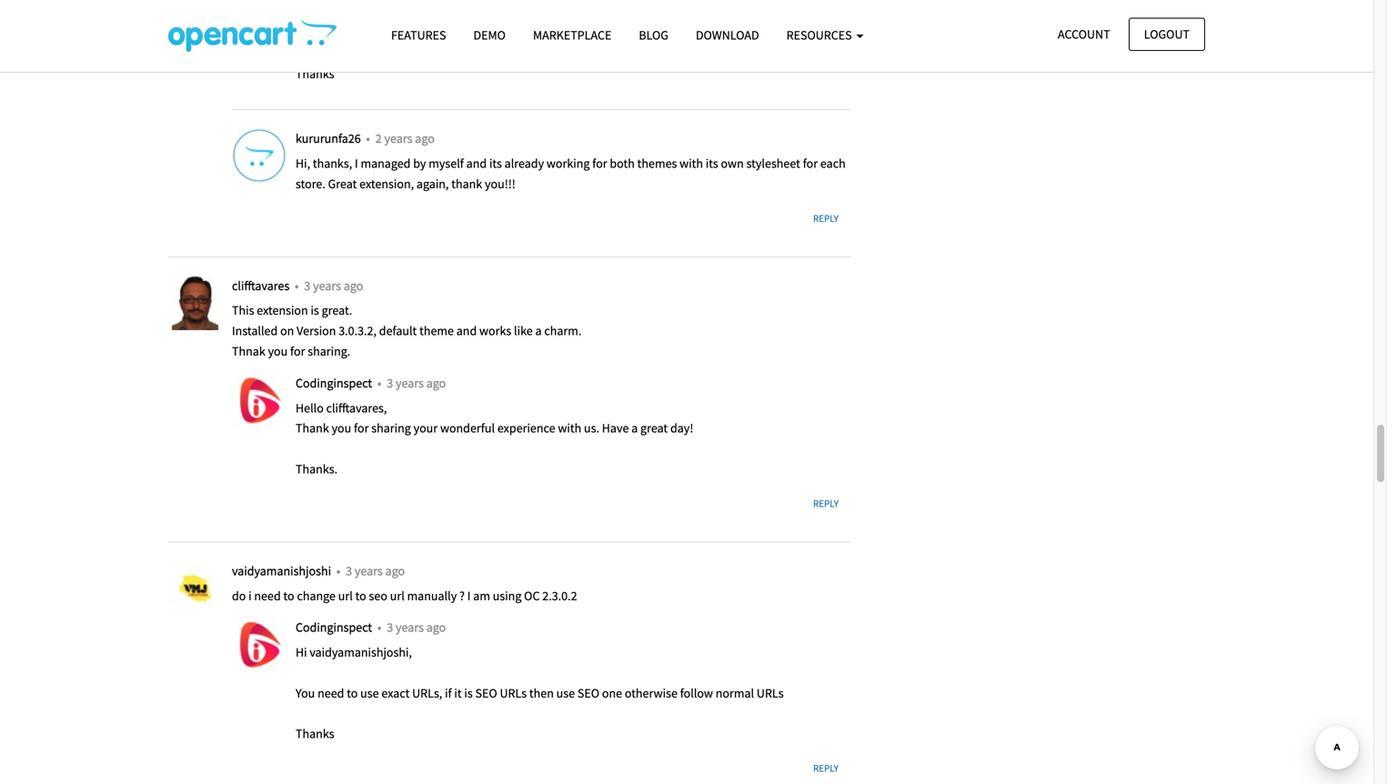 Task type: vqa. For each thing, say whether or not it's contained in the screenshot.
Customer link
no



Task type: locate. For each thing, give the bounding box(es) containing it.
2 urls from the left
[[757, 685, 784, 701]]

0 vertical spatial a
[[535, 323, 542, 339]]

0 vertical spatial is
[[311, 302, 319, 319]]

and inside this extension is great. installed on version 3.0.3.2,  default theme and works like a charm. thnak you for sharing.
[[456, 323, 477, 339]]

ct@gmail.com
[[296, 25, 372, 41]]

am
[[473, 587, 490, 604]]

3 reply button from the top
[[801, 755, 850, 781]]

ago up do i need to change url to seo url manually ? i am using oc 2.3.0.2
[[385, 562, 405, 579]]

like
[[514, 323, 533, 339]]

is right it at the left bottom
[[464, 685, 473, 701]]

each
[[820, 155, 846, 171]]

resources link
[[773, 19, 877, 51]]

years up your
[[396, 375, 424, 391]]

logout
[[1144, 26, 1190, 42]]

need right i
[[254, 587, 281, 604]]

3 reply from the top
[[813, 762, 839, 775]]

1 horizontal spatial its
[[706, 155, 718, 171]]

opencart - account sidebar image
[[168, 19, 337, 52]]

3 years ago up great.
[[304, 277, 363, 294]]

is inside this extension is great. installed on version 3.0.3.2,  default theme and works like a charm. thnak you for sharing.
[[311, 302, 319, 319]]

codinginspe
[[780, 5, 845, 21]]

1 horizontal spatial use
[[556, 685, 575, 701]]

if
[[445, 685, 452, 701]]

ago
[[415, 130, 435, 147], [344, 277, 363, 294], [426, 375, 446, 391], [385, 562, 405, 579], [426, 619, 446, 635]]

ago for hi vaidyamanishjoshi,
[[426, 619, 446, 635]]

0 vertical spatial i
[[355, 155, 358, 171]]

great
[[640, 420, 668, 436]]

1 vertical spatial i
[[467, 587, 471, 604]]

ago up your
[[426, 375, 446, 391]]

on
[[280, 323, 294, 339]]

a inside this extension is great. installed on version 3.0.3.2,  default theme and works like a charm. thnak you for sharing.
[[535, 323, 542, 339]]

do i need to change url to seo url manually ? i am using oc 2.3.0.2
[[232, 587, 577, 604]]

then
[[529, 685, 554, 701]]

2 thanks from the top
[[296, 726, 334, 742]]

2 vertical spatial reply button
[[801, 755, 850, 781]]

and
[[466, 155, 487, 171], [456, 323, 477, 339]]

3 up extension on the top of page
[[304, 277, 310, 294]]

for
[[592, 155, 607, 171], [803, 155, 818, 171], [290, 343, 305, 359], [354, 420, 369, 436]]

hi, thanks, i managed by myself and its already working for both themes with its own stylesheet for each store.  great extension, again, thank you!!!
[[296, 155, 846, 192]]

reply button for you need to use exact urls, if it is seo urls then use seo one otherwise follow normal urls
[[801, 755, 850, 781]]

a right the have
[[631, 420, 638, 436]]

0 horizontal spatial is
[[311, 302, 319, 319]]

a
[[535, 323, 542, 339], [631, 420, 638, 436]]

3 years ago down do i need to change url to seo url manually ? i am using oc 2.3.0.2
[[387, 619, 446, 635]]

0 vertical spatial codinginspect
[[296, 375, 375, 391]]

account link
[[1042, 18, 1126, 51]]

codinginspect image down thnak
[[232, 373, 287, 427]]

with left us.
[[558, 420, 581, 436]]

ago up great.
[[344, 277, 363, 294]]

you down on
[[268, 343, 288, 359]]

to inside your requirements are possible to achieve as chargeable custom work, please send email at codinginspe ct@gmail.com
[[463, 5, 474, 21]]

for left both
[[592, 155, 607, 171]]

hello clifftavares, thank you for sharing your wonderful experience with us. have a great day!
[[296, 400, 693, 436]]

2 codinginspect image from the top
[[232, 617, 287, 672]]

to left achieve on the left top of page
[[463, 5, 474, 21]]

ago up by on the top of the page
[[415, 130, 435, 147]]

and up thank
[[466, 155, 487, 171]]

0 vertical spatial reply button
[[801, 205, 850, 231]]

3 years ago for do i need to change url to seo url manually ? i am using oc 2.3.0.2
[[346, 562, 405, 579]]

version
[[297, 323, 336, 339]]

to
[[463, 5, 474, 21], [283, 587, 294, 604], [355, 587, 366, 604], [347, 685, 358, 701]]

working
[[547, 155, 590, 171]]

codinginspect up hi vaidyamanishjoshi, on the bottom of the page
[[296, 619, 375, 635]]

0 horizontal spatial its
[[489, 155, 502, 171]]

3 for hi vaidyamanishjoshi,
[[387, 619, 393, 635]]

3 years ago up seo
[[346, 562, 405, 579]]

already
[[504, 155, 544, 171]]

0 horizontal spatial need
[[254, 587, 281, 604]]

urls left 'then'
[[500, 685, 527, 701]]

sharing.
[[308, 343, 350, 359]]

i inside hi, thanks, i managed by myself and its already working for both themes with its own stylesheet for each store.  great extension, again, thank you!!!
[[355, 155, 358, 171]]

its left own
[[706, 155, 718, 171]]

and left 'works'
[[456, 323, 477, 339]]

url right seo
[[390, 587, 405, 604]]

3 years ago up your
[[387, 375, 446, 391]]

1 horizontal spatial i
[[467, 587, 471, 604]]

reply
[[813, 212, 839, 224], [813, 497, 839, 510], [813, 762, 839, 775]]

with inside hi, thanks, i managed by myself and its already working for both themes with its own stylesheet for each store.  great extension, again, thank you!!!
[[680, 155, 703, 171]]

download link
[[682, 19, 773, 51]]

for down on
[[290, 343, 305, 359]]

marketplace link
[[519, 19, 625, 51]]

exact
[[381, 685, 410, 701]]

years
[[384, 130, 412, 147], [313, 277, 341, 294], [396, 375, 424, 391], [355, 562, 383, 579], [396, 619, 424, 635]]

you
[[268, 343, 288, 359], [332, 420, 351, 436]]

one
[[602, 685, 622, 701]]

urls right normal
[[757, 685, 784, 701]]

3
[[304, 277, 310, 294], [387, 375, 393, 391], [346, 562, 352, 579], [387, 619, 393, 635]]

need right the you
[[318, 685, 344, 701]]

1 vertical spatial and
[[456, 323, 477, 339]]

its up "you!!!"
[[489, 155, 502, 171]]

0 vertical spatial reply
[[813, 212, 839, 224]]

0 horizontal spatial url
[[338, 587, 353, 604]]

resources
[[786, 27, 854, 43]]

3 years ago for this extension is great.
[[304, 277, 363, 294]]

great.
[[322, 302, 352, 319]]

1 vertical spatial a
[[631, 420, 638, 436]]

1 vertical spatial reply
[[813, 497, 839, 510]]

codinginspect
[[296, 375, 375, 391], [296, 619, 375, 635]]

use right 'then'
[[556, 685, 575, 701]]

1 use from the left
[[360, 685, 379, 701]]

0 horizontal spatial urls
[[500, 685, 527, 701]]

charm.
[[544, 323, 582, 339]]

1 urls from the left
[[500, 685, 527, 701]]

3 up clifftavares,
[[387, 375, 393, 391]]

1 horizontal spatial need
[[318, 685, 344, 701]]

hi vaidyamanishjoshi,
[[296, 644, 412, 660]]

i
[[248, 587, 252, 604]]

demo
[[473, 27, 506, 43]]

2 codinginspect from the top
[[296, 619, 375, 635]]

1 vertical spatial need
[[318, 685, 344, 701]]

seo right it at the left bottom
[[475, 685, 497, 701]]

works
[[479, 323, 511, 339]]

are
[[396, 5, 413, 21]]

1 horizontal spatial you
[[332, 420, 351, 436]]

1 horizontal spatial a
[[631, 420, 638, 436]]

0 horizontal spatial you
[[268, 343, 288, 359]]

with inside hello clifftavares, thank you for sharing your wonderful experience with us. have a great day!
[[558, 420, 581, 436]]

codinginspect image for hi vaidyamanishjoshi,
[[232, 617, 287, 672]]

2
[[375, 130, 382, 147]]

urls
[[500, 685, 527, 701], [757, 685, 784, 701]]

with right themes
[[680, 155, 703, 171]]

2 reply button from the top
[[801, 491, 850, 517]]

3 years ago
[[304, 277, 363, 294], [387, 375, 446, 391], [346, 562, 405, 579], [387, 619, 446, 635]]

0 vertical spatial with
[[680, 155, 703, 171]]

1 codinginspect image from the top
[[232, 373, 287, 427]]

seo left one
[[577, 685, 599, 701]]

blog link
[[625, 19, 682, 51]]

ago down manually
[[426, 619, 446, 635]]

1 horizontal spatial with
[[680, 155, 703, 171]]

its
[[489, 155, 502, 171], [706, 155, 718, 171]]

for left the each
[[803, 155, 818, 171]]

years for do i need to change url to seo url manually ? i am using oc 2.3.0.2
[[355, 562, 383, 579]]

1 horizontal spatial urls
[[757, 685, 784, 701]]

i right ?
[[467, 587, 471, 604]]

download
[[696, 27, 759, 43]]

clifftavares,
[[326, 400, 387, 416]]

themes
[[637, 155, 677, 171]]

thanks
[[296, 66, 334, 82], [296, 726, 334, 742]]

1 vertical spatial thanks
[[296, 726, 334, 742]]

codinginspect down sharing.
[[296, 375, 375, 391]]

i right thanks,
[[355, 155, 358, 171]]

reply for thank you for sharing your wonderful experience with us. have a great day!
[[813, 497, 839, 510]]

thanks down ct@gmail.com
[[296, 66, 334, 82]]

1 vertical spatial codinginspect
[[296, 619, 375, 635]]

email
[[735, 5, 765, 21]]

for down clifftavares,
[[354, 420, 369, 436]]

you inside this extension is great. installed on version 3.0.3.2,  default theme and works like a charm. thnak you for sharing.
[[268, 343, 288, 359]]

reply button
[[801, 205, 850, 231], [801, 491, 850, 517], [801, 755, 850, 781]]

1 vertical spatial codinginspect image
[[232, 617, 287, 672]]

have
[[602, 420, 629, 436]]

years right 2
[[384, 130, 412, 147]]

url right change
[[338, 587, 353, 604]]

you down clifftavares,
[[332, 420, 351, 436]]

1 horizontal spatial url
[[390, 587, 405, 604]]

3 down seo
[[387, 619, 393, 635]]

0 vertical spatial you
[[268, 343, 288, 359]]

day!
[[670, 420, 693, 436]]

2 vertical spatial reply
[[813, 762, 839, 775]]

custom
[[595, 5, 635, 21]]

both
[[610, 155, 635, 171]]

0 horizontal spatial use
[[360, 685, 379, 701]]

codinginspect image
[[232, 373, 287, 427], [232, 617, 287, 672]]

3 up do i need to change url to seo url manually ? i am using oc 2.3.0.2
[[346, 562, 352, 579]]

you inside hello clifftavares, thank you for sharing your wonderful experience with us. have a great day!
[[332, 420, 351, 436]]

0 horizontal spatial with
[[558, 420, 581, 436]]

ago for do i need to change url to seo url manually ? i am using oc 2.3.0.2
[[385, 562, 405, 579]]

use left exact
[[360, 685, 379, 701]]

is up version
[[311, 302, 319, 319]]

this
[[232, 302, 254, 319]]

1 vertical spatial with
[[558, 420, 581, 436]]

years up seo
[[355, 562, 383, 579]]

0 vertical spatial codinginspect image
[[232, 373, 287, 427]]

years down do i need to change url to seo url manually ? i am using oc 2.3.0.2
[[396, 619, 424, 635]]

a right like
[[535, 323, 542, 339]]

1 vertical spatial reply button
[[801, 491, 850, 517]]

2 reply from the top
[[813, 497, 839, 510]]

codinginspect image left hi
[[232, 617, 287, 672]]

0 horizontal spatial i
[[355, 155, 358, 171]]

vaidyamanishjoshi image
[[168, 561, 223, 615]]

you
[[296, 685, 315, 701]]

clifftavares
[[232, 277, 292, 294]]

0 horizontal spatial seo
[[475, 685, 497, 701]]

2 url from the left
[[390, 587, 405, 604]]

hi,
[[296, 155, 310, 171]]

1 horizontal spatial seo
[[577, 685, 599, 701]]

3 for do i need to change url to seo url manually ? i am using oc 2.3.0.2
[[346, 562, 352, 579]]

1 thanks from the top
[[296, 66, 334, 82]]

thanks down the you
[[296, 726, 334, 742]]

1 codinginspect from the top
[[296, 375, 375, 391]]

for inside this extension is great. installed on version 3.0.3.2,  default theme and works like a charm. thnak you for sharing.
[[290, 343, 305, 359]]

oc
[[524, 587, 540, 604]]

urls,
[[412, 685, 442, 701]]

3 years ago for hello clifftavares,
[[387, 375, 446, 391]]

follow
[[680, 685, 713, 701]]

1 horizontal spatial is
[[464, 685, 473, 701]]

0 horizontal spatial a
[[535, 323, 542, 339]]

reply button for thank you for sharing your wonderful experience with us. have a great day!
[[801, 491, 850, 517]]

2 its from the left
[[706, 155, 718, 171]]

years up great.
[[313, 277, 341, 294]]

1 vertical spatial you
[[332, 420, 351, 436]]

0 vertical spatial thanks
[[296, 66, 334, 82]]

please
[[670, 5, 704, 21]]

thnak
[[232, 343, 265, 359]]

0 vertical spatial and
[[466, 155, 487, 171]]

is
[[311, 302, 319, 319], [464, 685, 473, 701]]



Task type: describe. For each thing, give the bounding box(es) containing it.
3 for this extension is great.
[[304, 277, 310, 294]]

by
[[413, 155, 426, 171]]

extension
[[257, 302, 308, 319]]

to down hi vaidyamanishjoshi, on the bottom of the page
[[347, 685, 358, 701]]

your
[[413, 420, 438, 436]]

you need to use exact urls, if it is seo urls then use seo one otherwise follow normal urls
[[296, 685, 784, 701]]

years for hello clifftavares,
[[396, 375, 424, 391]]

installed
[[232, 323, 278, 339]]

to down the vaidyamanishjoshi
[[283, 587, 294, 604]]

clifftavares image
[[168, 275, 223, 330]]

send
[[707, 5, 733, 21]]

a inside hello clifftavares, thank you for sharing your wonderful experience with us. have a great day!
[[631, 420, 638, 436]]

you!!!
[[485, 175, 516, 192]]

years for hi vaidyamanishjoshi,
[[396, 619, 424, 635]]

as
[[520, 5, 531, 21]]

using
[[493, 587, 522, 604]]

myself
[[429, 155, 464, 171]]

at
[[767, 5, 778, 21]]

demo link
[[460, 19, 519, 51]]

us.
[[584, 420, 599, 436]]

experience
[[497, 420, 555, 436]]

3 for hello clifftavares,
[[387, 375, 393, 391]]

seo
[[369, 587, 387, 604]]

hi
[[296, 644, 307, 660]]

to left seo
[[355, 587, 366, 604]]

achieve
[[476, 5, 517, 21]]

features link
[[377, 19, 460, 51]]

features
[[391, 27, 446, 43]]

and inside hi, thanks, i managed by myself and its already working for both themes with its own stylesheet for each store.  great extension, again, thank you!!!
[[466, 155, 487, 171]]

thanks.
[[296, 461, 338, 477]]

logout link
[[1129, 18, 1205, 51]]

ago for hello clifftavares,
[[426, 375, 446, 391]]

chargeable
[[534, 5, 593, 21]]

years for this extension is great.
[[313, 277, 341, 294]]

wonderful
[[440, 420, 495, 436]]

2 years ago
[[375, 130, 435, 147]]

great
[[328, 175, 357, 192]]

otherwise
[[625, 685, 678, 701]]

requirements
[[322, 5, 394, 21]]

2 seo from the left
[[577, 685, 599, 701]]

managed
[[361, 155, 411, 171]]

1 its from the left
[[489, 155, 502, 171]]

3 years ago for hi vaidyamanishjoshi,
[[387, 619, 446, 635]]

do
[[232, 587, 246, 604]]

marketplace
[[533, 27, 612, 43]]

store.
[[296, 175, 325, 192]]

your requirements are possible to achieve as chargeable custom work, please send email at codinginspe ct@gmail.com
[[296, 5, 845, 41]]

1 seo from the left
[[475, 685, 497, 701]]

default
[[379, 323, 417, 339]]

1 reply from the top
[[813, 212, 839, 224]]

codinginspect for hello clifftavares,
[[296, 375, 375, 391]]

1 vertical spatial is
[[464, 685, 473, 701]]

it
[[454, 685, 462, 701]]

1 url from the left
[[338, 587, 353, 604]]

0 vertical spatial need
[[254, 587, 281, 604]]

change
[[297, 587, 336, 604]]

3.0.3.2,
[[339, 323, 377, 339]]

thanks,
[[313, 155, 352, 171]]

ago for this extension is great.
[[344, 277, 363, 294]]

again,
[[416, 175, 449, 192]]

2 use from the left
[[556, 685, 575, 701]]

stylesheet
[[746, 155, 800, 171]]

this extension is great. installed on version 3.0.3.2,  default theme and works like a charm. thnak you for sharing.
[[232, 302, 582, 359]]

ago for hi, thanks, i managed by myself and its already working for both themes with its own stylesheet for each store.  great extension, again, thank you!!!
[[415, 130, 435, 147]]

normal
[[716, 685, 754, 701]]

thank
[[451, 175, 482, 192]]

for inside hello clifftavares, thank you for sharing your wonderful experience with us. have a great day!
[[354, 420, 369, 436]]

years for hi, thanks, i managed by myself and its already working for both themes with its own stylesheet for each store.  great extension, again, thank you!!!
[[384, 130, 412, 147]]

possible
[[416, 5, 460, 21]]

1 reply button from the top
[[801, 205, 850, 231]]

kururunfa26 image
[[232, 128, 287, 183]]

work,
[[637, 5, 667, 21]]

hello
[[296, 400, 324, 416]]

?
[[459, 587, 465, 604]]

codinginspect for hi vaidyamanishjoshi,
[[296, 619, 375, 635]]

your
[[296, 5, 319, 21]]

blog
[[639, 27, 668, 43]]

own
[[721, 155, 744, 171]]

codinginspect image for hello clifftavares,
[[232, 373, 287, 427]]

kururunfa26
[[296, 130, 363, 147]]

thank
[[296, 420, 329, 436]]

reply for you need to use exact urls, if it is seo urls then use seo one otherwise follow normal urls
[[813, 762, 839, 775]]

sharing
[[371, 420, 411, 436]]

theme
[[419, 323, 454, 339]]

2.3.0.2
[[542, 587, 577, 604]]

manually
[[407, 587, 457, 604]]

extension,
[[359, 175, 414, 192]]

vaidyamanishjoshi,
[[310, 644, 412, 660]]



